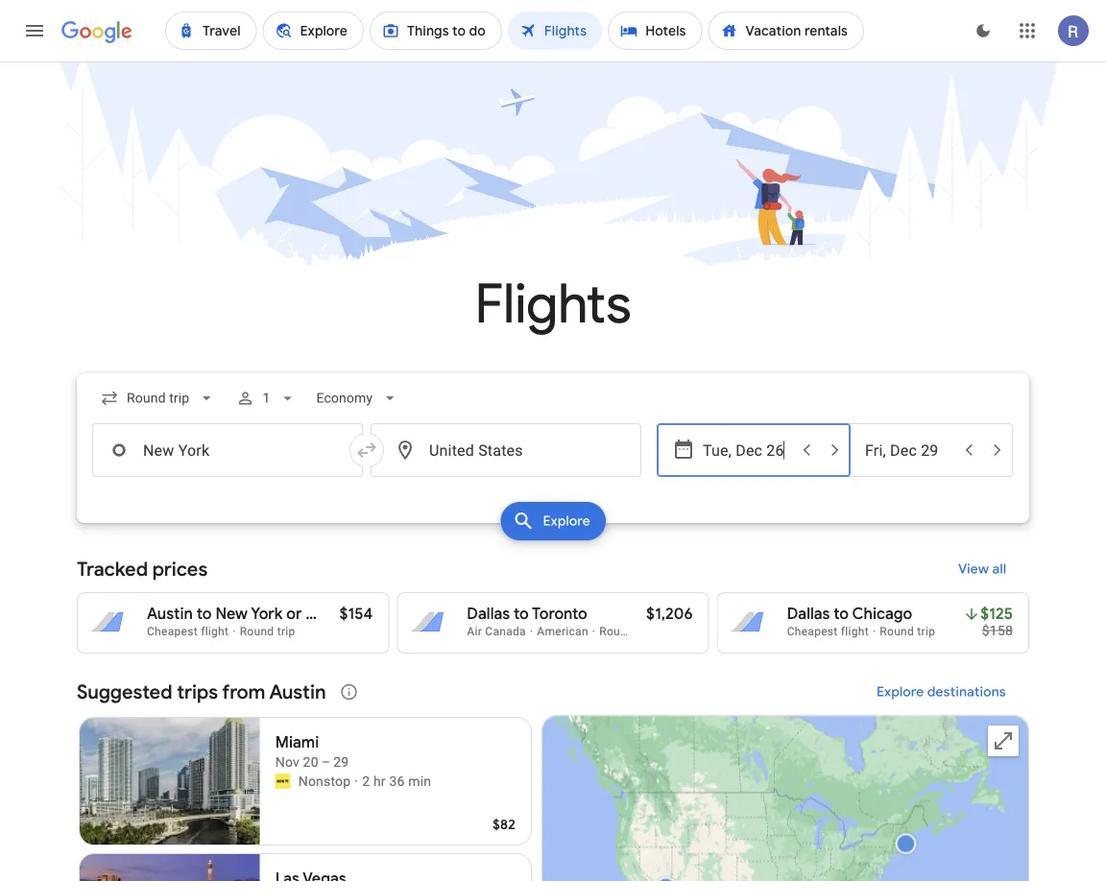Task type: locate. For each thing, give the bounding box(es) containing it.
0 horizontal spatial to
[[197, 605, 212, 624]]

air canada
[[467, 625, 526, 639]]

2 trip from the left
[[637, 625, 655, 639]]

1 dallas from the left
[[467, 605, 510, 624]]

2 dallas from the left
[[787, 605, 830, 624]]

view
[[958, 561, 989, 578]]

austin down prices
[[147, 605, 193, 624]]

flight down new in the bottom of the page
[[201, 625, 229, 639]]

$82
[[493, 816, 516, 834]]

dallas left chicago
[[787, 605, 830, 624]]

dallas
[[467, 605, 510, 624], [787, 605, 830, 624]]

1 horizontal spatial cheapest
[[787, 625, 838, 639]]

20 – 29
[[303, 754, 349, 770]]

0 vertical spatial austin
[[147, 605, 193, 624]]

1 horizontal spatial flight
[[841, 625, 869, 639]]

1 cheapest from the left
[[147, 625, 198, 639]]

dallas to chicago
[[787, 605, 913, 624]]

2 cheapest from the left
[[787, 625, 838, 639]]

 image left 2
[[355, 772, 358, 791]]

None text field
[[92, 423, 363, 477]]

1 horizontal spatial trip
[[637, 625, 655, 639]]

explore left destinations
[[877, 684, 925, 701]]

dallas for dallas to toronto
[[467, 605, 510, 624]]

trip down the or
[[277, 625, 295, 639]]

to
[[197, 605, 212, 624], [514, 605, 529, 624], [834, 605, 849, 624]]

1 vertical spatial explore
[[877, 684, 925, 701]]

flight down the 'dallas to chicago'
[[841, 625, 869, 639]]

cheapest
[[147, 625, 198, 639], [787, 625, 838, 639]]

2 flight from the left
[[841, 625, 869, 639]]

cheapest down the 'dallas to chicago'
[[787, 625, 838, 639]]

explore destinations
[[877, 684, 1007, 701]]

2 horizontal spatial round trip
[[880, 625, 936, 639]]

0 horizontal spatial cheapest flight
[[147, 625, 229, 639]]

explore button
[[501, 502, 606, 541]]

round trip
[[240, 625, 295, 639], [600, 625, 655, 639], [880, 625, 936, 639]]

cheapest down prices
[[147, 625, 198, 639]]

explore inside explore destinations button
[[877, 684, 925, 701]]

round
[[240, 625, 274, 639], [600, 625, 634, 639], [880, 625, 914, 639]]

cheapest flight for dallas
[[787, 625, 869, 639]]

Return text field
[[865, 424, 954, 476]]

1 vertical spatial austin
[[269, 680, 326, 704]]

cheapest flight
[[147, 625, 229, 639], [787, 625, 869, 639]]

trip
[[277, 625, 295, 639], [637, 625, 655, 639], [918, 625, 936, 639]]

1 to from the left
[[197, 605, 212, 624]]

1 cheapest flight from the left
[[147, 625, 229, 639]]

round right american
[[600, 625, 634, 639]]

1 horizontal spatial cheapest flight
[[787, 625, 869, 639]]

austin inside region
[[269, 680, 326, 704]]

round trip down chicago
[[880, 625, 936, 639]]

miami nov 20 – 29
[[275, 733, 349, 770]]

suggested
[[77, 680, 172, 704]]

round trip down 1206 us dollars text box on the bottom of page
[[600, 625, 655, 639]]

hr
[[374, 774, 386, 789]]

to left new in the bottom of the page
[[197, 605, 212, 624]]

1 horizontal spatial explore
[[877, 684, 925, 701]]

2 horizontal spatial trip
[[918, 625, 936, 639]]

austin inside tracked prices region
[[147, 605, 193, 624]]

0 horizontal spatial dallas
[[467, 605, 510, 624]]

round down chicago
[[880, 625, 914, 639]]

cheapest for austin
[[147, 625, 198, 639]]

None field
[[92, 381, 224, 416], [309, 381, 407, 416], [92, 381, 224, 416], [309, 381, 407, 416]]

explore for explore
[[543, 513, 590, 530]]

flight for chicago
[[841, 625, 869, 639]]

destinations
[[928, 684, 1007, 701]]

2 horizontal spatial to
[[834, 605, 849, 624]]

1 horizontal spatial to
[[514, 605, 529, 624]]

suggested trips from austin region
[[77, 669, 1030, 882]]

1206 US dollars text field
[[647, 605, 693, 624]]

 image
[[530, 625, 533, 639], [592, 625, 596, 639], [873, 625, 876, 639], [355, 772, 358, 791]]

austin up miami
[[269, 680, 326, 704]]

0 horizontal spatial round
[[240, 625, 274, 639]]

0 horizontal spatial round trip
[[240, 625, 295, 639]]

1 flight from the left
[[201, 625, 229, 639]]

round down austin to new york or newark
[[240, 625, 274, 639]]

to up canada
[[514, 605, 529, 624]]

flight for new
[[201, 625, 229, 639]]

tracked prices
[[77, 557, 208, 581]]

0 vertical spatial explore
[[543, 513, 590, 530]]

1 round from the left
[[240, 625, 274, 639]]

trip up explore destinations
[[918, 625, 936, 639]]

newark
[[306, 605, 361, 624]]

36
[[389, 774, 405, 789]]

0 horizontal spatial explore
[[543, 513, 590, 530]]

explore inside the 'explore' button
[[543, 513, 590, 530]]

1 horizontal spatial dallas
[[787, 605, 830, 624]]

2 cheapest flight from the left
[[787, 625, 869, 639]]

tracked
[[77, 557, 148, 581]]

1 horizontal spatial round
[[600, 625, 634, 639]]

0 horizontal spatial cheapest
[[147, 625, 198, 639]]

flights
[[475, 270, 631, 338]]

austin
[[147, 605, 193, 624], [269, 680, 326, 704]]

158 US dollars text field
[[982, 623, 1013, 639]]

0 horizontal spatial flight
[[201, 625, 229, 639]]

cheapest flight down new in the bottom of the page
[[147, 625, 229, 639]]

view all
[[958, 561, 1007, 578]]

$125
[[981, 605, 1013, 624]]

trip down $1,206
[[637, 625, 655, 639]]

3 to from the left
[[834, 605, 849, 624]]

flight
[[201, 625, 229, 639], [841, 625, 869, 639]]

austin to new york or newark
[[147, 605, 361, 624]]

round trip down york
[[240, 625, 295, 639]]

$154
[[339, 605, 373, 624]]

to left chicago
[[834, 605, 849, 624]]

min
[[408, 774, 431, 789]]

cheapest flight down the 'dallas to chicago'
[[787, 625, 869, 639]]

1 horizontal spatial round trip
[[600, 625, 655, 639]]

3 trip from the left
[[918, 625, 936, 639]]

dallas up air canada
[[467, 605, 510, 624]]

explore
[[543, 513, 590, 530], [877, 684, 925, 701]]

0 horizontal spatial trip
[[277, 625, 295, 639]]

154 US dollars text field
[[339, 605, 373, 624]]

1 horizontal spatial austin
[[269, 680, 326, 704]]

0 horizontal spatial austin
[[147, 605, 193, 624]]

explore destinations button
[[854, 669, 1030, 715]]

None text field
[[371, 423, 642, 477]]

2 to from the left
[[514, 605, 529, 624]]

nov
[[275, 754, 300, 770]]

dallas to toronto
[[467, 605, 588, 624]]

explore up tracked prices region
[[543, 513, 590, 530]]

2 horizontal spatial round
[[880, 625, 914, 639]]

york
[[251, 605, 283, 624]]



Task type: vqa. For each thing, say whether or not it's contained in the screenshot.
tab list within the Hilton Miami Airport Blue Lagoon main content
no



Task type: describe. For each thing, give the bounding box(es) containing it.
1 trip from the left
[[277, 625, 295, 639]]

prices
[[152, 557, 208, 581]]

 image down chicago
[[873, 625, 876, 639]]

$1,206
[[647, 605, 693, 624]]

dallas for dallas to chicago
[[787, 605, 830, 624]]

1 button
[[228, 375, 305, 422]]

125 US dollars text field
[[981, 605, 1013, 624]]

Flight search field
[[61, 374, 1045, 546]]

from
[[222, 680, 265, 704]]

 image inside suggested trips from austin region
[[355, 772, 358, 791]]

change appearance image
[[961, 8, 1007, 54]]

miami
[[275, 733, 319, 753]]

air
[[467, 625, 482, 639]]

toronto
[[532, 605, 588, 624]]

1
[[262, 390, 270, 406]]

or
[[287, 605, 302, 624]]

explore for explore destinations
[[877, 684, 925, 701]]

3 round trip from the left
[[880, 625, 936, 639]]

3 round from the left
[[880, 625, 914, 639]]

2
[[362, 774, 370, 789]]

Departure text field
[[703, 424, 791, 476]]

canada
[[485, 625, 526, 639]]

 image right american
[[592, 625, 596, 639]]

1 round trip from the left
[[240, 625, 295, 639]]

none text field inside flight search box
[[371, 423, 642, 477]]

spirit image
[[275, 774, 291, 789]]

cheapest flight for austin
[[147, 625, 229, 639]]

2 hr 36 min
[[362, 774, 431, 789]]

2 round from the left
[[600, 625, 634, 639]]

main menu image
[[23, 19, 46, 42]]

82 US dollars text field
[[493, 816, 516, 834]]

nonstop
[[298, 774, 351, 789]]

cheapest for dallas
[[787, 625, 838, 639]]

tracked prices region
[[77, 546, 1030, 654]]

2 round trip from the left
[[600, 625, 655, 639]]

new
[[216, 605, 248, 624]]

chicago
[[853, 605, 913, 624]]

suggested trips from austin
[[77, 680, 326, 704]]

to for toronto
[[514, 605, 529, 624]]

american
[[537, 625, 589, 639]]

trips
[[177, 680, 218, 704]]

to for new
[[197, 605, 212, 624]]

all
[[993, 561, 1007, 578]]

 image down 'dallas to toronto'
[[530, 625, 533, 639]]

to for chicago
[[834, 605, 849, 624]]

$158
[[982, 623, 1013, 639]]



